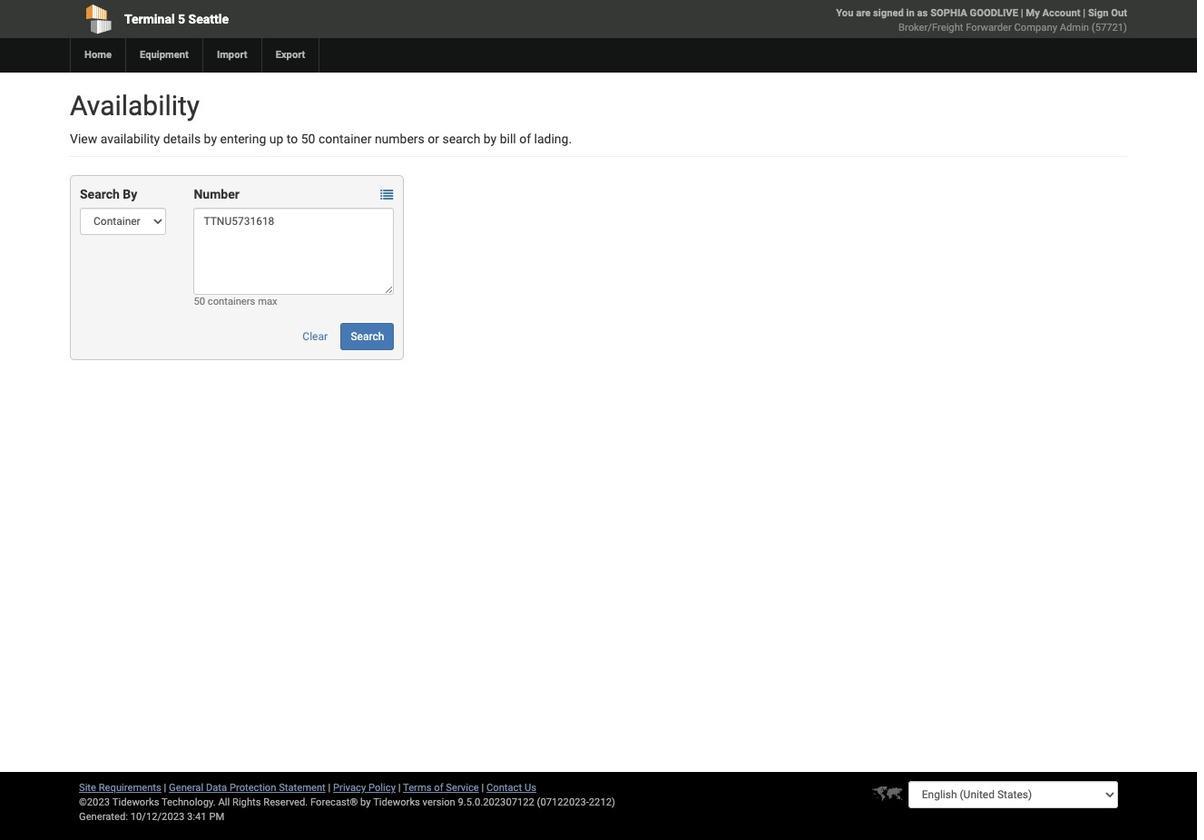 Task type: vqa. For each thing, say whether or not it's contained in the screenshot.
SCAC Code 'text box'
no



Task type: locate. For each thing, give the bounding box(es) containing it.
0 horizontal spatial 50
[[194, 296, 205, 308]]

search button
[[341, 323, 394, 350]]

site requirements | general data protection statement | privacy policy | terms of service | contact us ©2023 tideworks technology. all rights reserved. forecast® by tideworks version 9.5.0.202307122 (07122023-2212) generated: 10/12/2023 3:41 pm
[[79, 783, 615, 823]]

1 vertical spatial of
[[434, 783, 444, 794]]

max
[[258, 296, 277, 308]]

policy
[[369, 783, 396, 794]]

equipment
[[140, 49, 189, 61]]

goodlive
[[970, 7, 1019, 19]]

by inside site requirements | general data protection statement | privacy policy | terms of service | contact us ©2023 tideworks technology. all rights reserved. forecast® by tideworks version 9.5.0.202307122 (07122023-2212) generated: 10/12/2023 3:41 pm
[[361, 797, 371, 809]]

import link
[[202, 38, 261, 73]]

rights
[[232, 797, 261, 809]]

0 vertical spatial search
[[80, 187, 120, 202]]

(57721)
[[1092, 22, 1128, 34]]

search
[[443, 132, 481, 146]]

| left sign
[[1083, 7, 1086, 19]]

10/12/2023
[[130, 812, 185, 823]]

tideworks
[[373, 797, 420, 809]]

or
[[428, 132, 439, 146]]

bill
[[500, 132, 516, 146]]

search for search by
[[80, 187, 120, 202]]

of up version
[[434, 783, 444, 794]]

protection
[[230, 783, 276, 794]]

terminal 5 seattle link
[[70, 0, 495, 38]]

0 horizontal spatial of
[[434, 783, 444, 794]]

export link
[[261, 38, 319, 73]]

1 vertical spatial 50
[[194, 296, 205, 308]]

export
[[276, 49, 305, 61]]

by down privacy policy link on the bottom left
[[361, 797, 371, 809]]

clear button
[[293, 323, 338, 350]]

contact us link
[[487, 783, 537, 794]]

3:41
[[187, 812, 207, 823]]

0 vertical spatial 50
[[301, 132, 315, 146]]

0 horizontal spatial search
[[80, 187, 120, 202]]

0 horizontal spatial by
[[204, 132, 217, 146]]

5
[[178, 12, 185, 26]]

1 horizontal spatial search
[[351, 330, 384, 343]]

site
[[79, 783, 96, 794]]

by
[[204, 132, 217, 146], [484, 132, 497, 146], [361, 797, 371, 809]]

signed
[[873, 7, 904, 19]]

of
[[520, 132, 531, 146], [434, 783, 444, 794]]

50 left containers
[[194, 296, 205, 308]]

1 horizontal spatial by
[[361, 797, 371, 809]]

availability
[[70, 90, 200, 122]]

forecast®
[[311, 797, 358, 809]]

search for search
[[351, 330, 384, 343]]

| up tideworks
[[398, 783, 401, 794]]

details
[[163, 132, 201, 146]]

by right details in the top left of the page
[[204, 132, 217, 146]]

|
[[1021, 7, 1024, 19], [1083, 7, 1086, 19], [164, 783, 166, 794], [328, 783, 331, 794], [398, 783, 401, 794], [482, 783, 484, 794]]

of inside site requirements | general data protection statement | privacy policy | terms of service | contact us ©2023 tideworks technology. all rights reserved. forecast® by tideworks version 9.5.0.202307122 (07122023-2212) generated: 10/12/2023 3:41 pm
[[434, 783, 444, 794]]

search inside "button"
[[351, 330, 384, 343]]

admin
[[1060, 22, 1090, 34]]

of right bill
[[520, 132, 531, 146]]

general data protection statement link
[[169, 783, 326, 794]]

sign out link
[[1089, 7, 1128, 19]]

sophia
[[931, 7, 968, 19]]

import
[[217, 49, 248, 61]]

1 horizontal spatial 50
[[301, 132, 315, 146]]

| up forecast®
[[328, 783, 331, 794]]

container
[[319, 132, 372, 146]]

50 right to
[[301, 132, 315, 146]]

containers
[[208, 296, 255, 308]]

search left by
[[80, 187, 120, 202]]

1 vertical spatial search
[[351, 330, 384, 343]]

show list image
[[381, 189, 393, 202]]

©2023 tideworks
[[79, 797, 159, 809]]

by left bill
[[484, 132, 497, 146]]

terms of service link
[[403, 783, 479, 794]]

numbers
[[375, 132, 425, 146]]

50
[[301, 132, 315, 146], [194, 296, 205, 308]]

search right clear
[[351, 330, 384, 343]]

terminal
[[124, 12, 175, 26]]

as
[[918, 7, 928, 19]]

service
[[446, 783, 479, 794]]

number
[[194, 187, 240, 202]]

equipment link
[[125, 38, 202, 73]]

technology.
[[162, 797, 216, 809]]

lading.
[[534, 132, 572, 146]]

broker/freight
[[899, 22, 964, 34]]

0 vertical spatial of
[[520, 132, 531, 146]]

search
[[80, 187, 120, 202], [351, 330, 384, 343]]

contact
[[487, 783, 522, 794]]



Task type: describe. For each thing, give the bounding box(es) containing it.
account
[[1043, 7, 1081, 19]]

general
[[169, 783, 204, 794]]

view
[[70, 132, 97, 146]]

version
[[423, 797, 456, 809]]

clear
[[303, 330, 328, 343]]

Number text field
[[194, 208, 394, 295]]

reserved.
[[264, 797, 308, 809]]

to
[[287, 132, 298, 146]]

you are signed in as sophia goodlive | my account | sign out broker/freight forwarder company admin (57721)
[[836, 7, 1128, 34]]

pm
[[209, 812, 224, 823]]

terminal 5 seattle
[[124, 12, 229, 26]]

statement
[[279, 783, 326, 794]]

home
[[84, 49, 112, 61]]

| up 9.5.0.202307122
[[482, 783, 484, 794]]

requirements
[[99, 783, 161, 794]]

(07122023-
[[537, 797, 589, 809]]

in
[[907, 7, 915, 19]]

| left "general"
[[164, 783, 166, 794]]

you
[[836, 7, 854, 19]]

seattle
[[188, 12, 229, 26]]

terms
[[403, 783, 432, 794]]

50 containers max
[[194, 296, 277, 308]]

my account link
[[1026, 7, 1081, 19]]

2 horizontal spatial by
[[484, 132, 497, 146]]

view availability details by entering up to 50 container numbers or search by bill of lading.
[[70, 132, 572, 146]]

2212)
[[589, 797, 615, 809]]

up
[[269, 132, 284, 146]]

are
[[856, 7, 871, 19]]

my
[[1026, 7, 1040, 19]]

by
[[123, 187, 137, 202]]

data
[[206, 783, 227, 794]]

9.5.0.202307122
[[458, 797, 535, 809]]

1 horizontal spatial of
[[520, 132, 531, 146]]

home link
[[70, 38, 125, 73]]

site requirements link
[[79, 783, 161, 794]]

us
[[525, 783, 537, 794]]

sign
[[1089, 7, 1109, 19]]

privacy
[[333, 783, 366, 794]]

| left my
[[1021, 7, 1024, 19]]

forwarder
[[966, 22, 1012, 34]]

availability
[[101, 132, 160, 146]]

search by
[[80, 187, 137, 202]]

out
[[1111, 7, 1128, 19]]

entering
[[220, 132, 266, 146]]

generated:
[[79, 812, 128, 823]]

privacy policy link
[[333, 783, 396, 794]]

all
[[218, 797, 230, 809]]

company
[[1015, 22, 1058, 34]]



